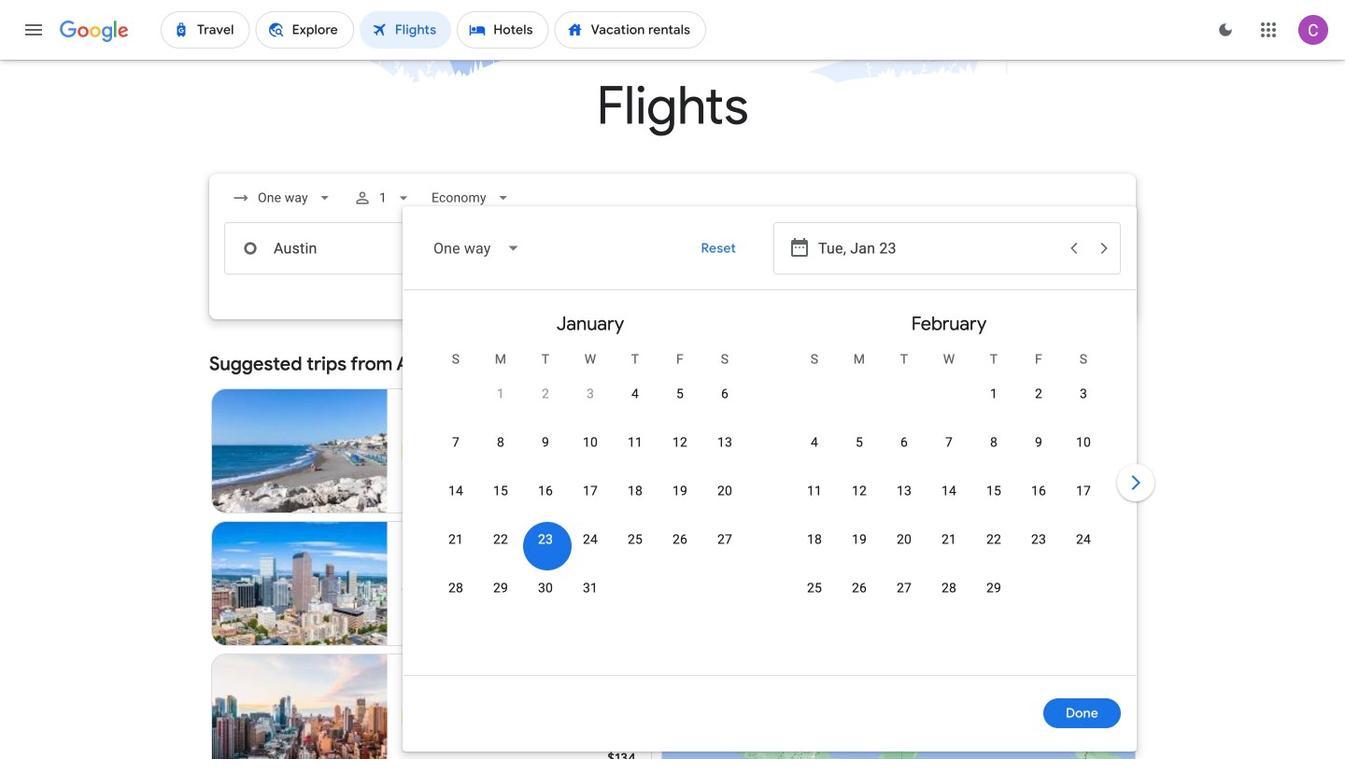 Task type: vqa. For each thing, say whether or not it's contained in the screenshot.
'1' for 1 hr 5 min SEA PDX
no



Task type: locate. For each thing, give the bounding box(es) containing it.
row group
[[411, 298, 770, 668], [770, 298, 1129, 668]]

None field
[[224, 181, 342, 215], [424, 181, 520, 215], [419, 226, 536, 271], [224, 181, 342, 215], [424, 181, 520, 215], [419, 226, 536, 271]]

thu, feb 22 element
[[987, 531, 1002, 549]]

55 US dollars text field
[[613, 485, 636, 502]]

mon, feb 12 element
[[852, 482, 867, 501]]

sat, jan 6 element
[[721, 385, 729, 404]]

row
[[478, 369, 747, 430], [972, 369, 1106, 430], [434, 425, 747, 478], [792, 425, 1106, 478], [434, 474, 747, 527], [792, 474, 1106, 527], [434, 522, 747, 576], [792, 522, 1106, 576], [434, 571, 613, 624], [792, 571, 1017, 624]]

mon, feb 5 element
[[856, 434, 863, 452]]

tue, feb 6 element
[[901, 434, 908, 452]]

wed, jan 24 element
[[583, 531, 598, 549]]

sat, feb 10 element
[[1076, 434, 1091, 452]]

fri, jan 5 element
[[676, 385, 684, 404]]

wed, jan 31 element
[[583, 579, 598, 598]]

wed, feb 7 element
[[945, 434, 953, 452]]

sun, jan 7 element
[[452, 434, 460, 452]]

tue, jan 2 element
[[542, 385, 549, 404]]

thu, jan 11 element
[[628, 434, 643, 452]]

wed, jan 10 element
[[583, 434, 598, 452]]

thu, feb 8 element
[[990, 434, 998, 452]]

sun, feb 25 element
[[807, 579, 822, 598]]

tue, feb 20 element
[[897, 531, 912, 549]]

grid inside flight search box
[[411, 298, 1129, 687]]

Departure text field
[[818, 223, 1106, 274]]

row down the "tue, jan 23, departure date." element at the bottom left of page
[[434, 571, 613, 624]]

row up the wed, jan 10 'element'
[[478, 369, 747, 430]]

sat, feb 17 element
[[1076, 482, 1091, 501]]

spirit image
[[402, 709, 417, 724]]

main menu image
[[22, 19, 45, 41]]

thu, jan 4 element
[[632, 385, 639, 404]]

1 row group from the left
[[411, 298, 770, 668]]

134 US dollars text field
[[608, 750, 636, 760]]

row up wed, jan 24 element
[[434, 474, 747, 527]]

sun, jan 14 element
[[448, 482, 463, 501]]

grid
[[411, 298, 1129, 687]]

fri, feb 2 element
[[1035, 385, 1043, 404]]

Departure text field
[[818, 223, 1058, 274]]

sat, feb 24 element
[[1076, 531, 1091, 549]]

fri, feb 9 element
[[1035, 434, 1043, 452]]

None text field
[[224, 222, 488, 275]]

sat, jan 20 element
[[717, 482, 733, 501]]

thu, feb 29 element
[[987, 579, 1002, 598]]

suggested trips from austin region
[[209, 342, 1136, 760]]

row up fri, feb 9 element at the bottom of page
[[972, 369, 1106, 430]]

tue, jan 30 element
[[538, 579, 553, 598]]



Task type: describe. For each thing, give the bounding box(es) containing it.
sun, jan 28 element
[[448, 579, 463, 598]]

mon, jan 29 element
[[493, 579, 508, 598]]

wed, feb 28 element
[[942, 579, 957, 598]]

tue, jan 9 element
[[542, 434, 549, 452]]

mon, feb 19 element
[[852, 531, 867, 549]]

thu, feb 1 element
[[990, 385, 998, 404]]

fri, jan 19 element
[[673, 482, 688, 501]]

2 row group from the left
[[770, 298, 1129, 668]]

spirit image
[[402, 444, 417, 459]]

sat, feb 3 element
[[1080, 385, 1088, 404]]

change appearance image
[[1203, 7, 1248, 52]]

mon, jan 15 element
[[493, 482, 508, 501]]

fri, jan 26 element
[[673, 531, 688, 549]]

tue, feb 13 element
[[897, 482, 912, 501]]

tue, jan 16 element
[[538, 482, 553, 501]]

row up 'wed, feb 21' "element"
[[792, 474, 1106, 527]]

wed, jan 3 element
[[587, 385, 594, 404]]

row up 'wed, feb 14' element
[[792, 425, 1106, 478]]

thu, jan 25 element
[[628, 531, 643, 549]]

sun, jan 21 element
[[448, 531, 463, 549]]

wed, feb 14 element
[[942, 482, 957, 501]]

sat, jan 13 element
[[717, 434, 733, 452]]

next image
[[1114, 461, 1159, 505]]

row up wed, feb 28 element
[[792, 522, 1106, 576]]

row up wed, jan 31 element
[[434, 522, 747, 576]]

mon, jan 22 element
[[493, 531, 508, 549]]

row down tue, feb 20 'element'
[[792, 571, 1017, 624]]

sat, jan 27 element
[[717, 531, 733, 549]]

wed, jan 17 element
[[583, 482, 598, 501]]

sun, feb 18 element
[[807, 531, 822, 549]]

thu, jan 18 element
[[628, 482, 643, 501]]

tue, feb 27 element
[[897, 579, 912, 598]]

mon, jan 1 element
[[497, 385, 505, 404]]

row up wed, jan 17 element
[[434, 425, 747, 478]]

mon, jan 8 element
[[497, 434, 505, 452]]

fri, jan 12 element
[[673, 434, 688, 452]]

wed, feb 21 element
[[942, 531, 957, 549]]

mon, feb 26 element
[[852, 579, 867, 598]]

sun, feb 11 element
[[807, 482, 822, 501]]

tue, jan 23, departure date. element
[[538, 531, 553, 549]]

Flight search field
[[194, 174, 1159, 752]]

thu, feb 15 element
[[987, 482, 1002, 501]]

fri, feb 23 element
[[1031, 531, 1046, 549]]

sun, feb 4 element
[[811, 434, 818, 452]]

fri, feb 16 element
[[1031, 482, 1046, 501]]



